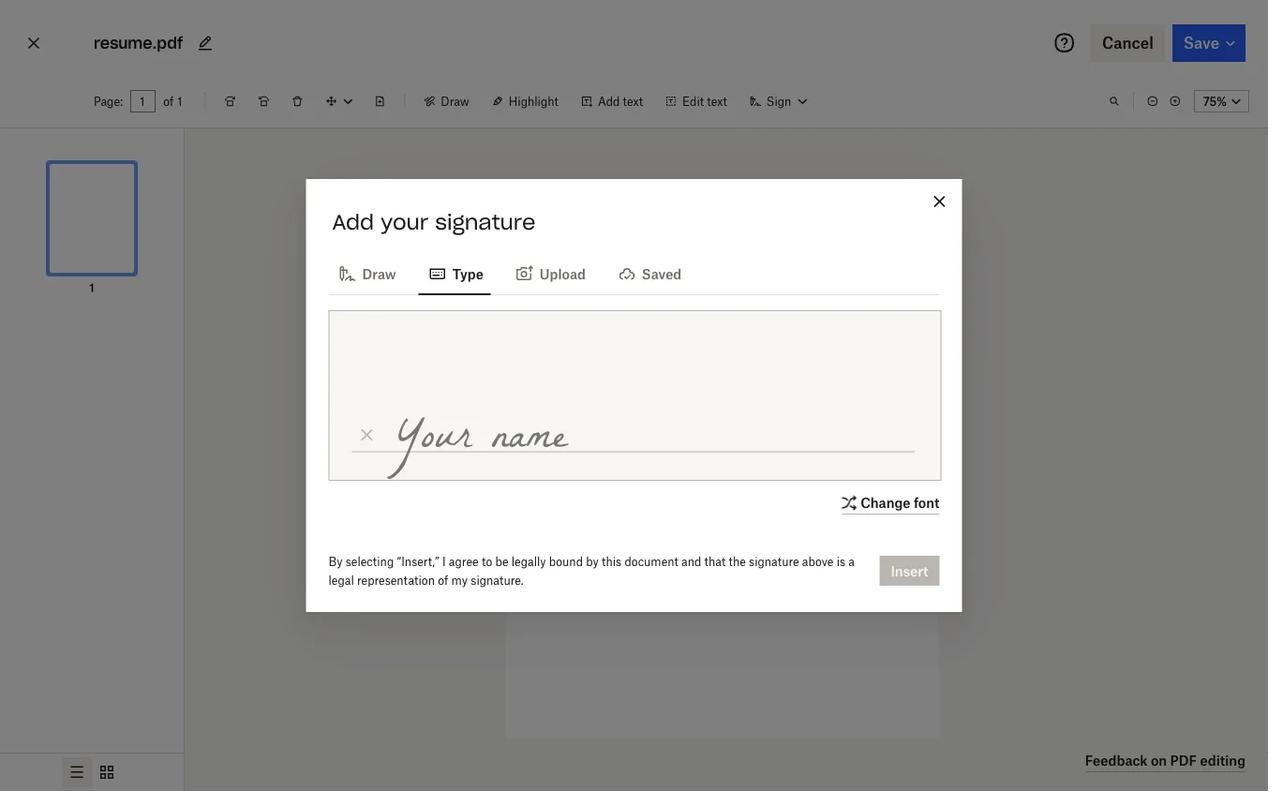 Task type: locate. For each thing, give the bounding box(es) containing it.
1 horizontal spatial add
[[598, 94, 620, 108]]

draw left highlight button
[[441, 94, 470, 108]]

0 vertical spatial signature
[[435, 209, 536, 235]]

text right edit
[[707, 94, 728, 108]]

1 horizontal spatial text
[[707, 94, 728, 108]]

tab list containing draw
[[329, 250, 940, 295]]

signature right the the
[[749, 555, 800, 569]]

"insert,"
[[397, 555, 440, 569]]

representation
[[357, 574, 435, 588]]

edit text button
[[655, 86, 739, 116]]

change font
[[861, 495, 940, 511]]

text for add text
[[623, 94, 643, 108]]

saved
[[642, 266, 682, 282]]

add left your at the top left
[[332, 209, 374, 235]]

1 vertical spatial signature
[[749, 555, 800, 569]]

add right highlight
[[598, 94, 620, 108]]

this
[[602, 555, 622, 569]]

Button to change sidebar list view to grid view radio
[[92, 758, 122, 788]]

edit
[[683, 94, 704, 108]]

of left my
[[438, 574, 449, 588]]

Button to change sidebar grid view to list view radio
[[62, 758, 92, 788]]

of right the page:
[[163, 94, 174, 108]]

edit text
[[683, 94, 728, 108]]

upload
[[540, 266, 586, 282]]

add text button
[[570, 86, 655, 116]]

of
[[163, 94, 174, 108], [438, 574, 449, 588]]

signature.
[[471, 574, 524, 588]]

0 horizontal spatial add
[[332, 209, 374, 235]]

0 vertical spatial draw
[[441, 94, 470, 108]]

agree
[[449, 555, 479, 569]]

draw down your at the top left
[[362, 266, 396, 282]]

text left edit
[[623, 94, 643, 108]]

text for edit text
[[707, 94, 728, 108]]

text
[[623, 94, 643, 108], [707, 94, 728, 108]]

1 horizontal spatial 1
[[177, 94, 182, 108]]

0 vertical spatial add
[[598, 94, 620, 108]]

add inside button
[[598, 94, 620, 108]]

1 vertical spatial draw
[[362, 266, 396, 282]]

change
[[861, 495, 911, 511]]

0 horizontal spatial signature
[[435, 209, 536, 235]]

tab list
[[329, 250, 940, 295]]

0 horizontal spatial draw
[[362, 266, 396, 282]]

1 horizontal spatial signature
[[749, 555, 800, 569]]

Your name text field
[[381, 401, 920, 480]]

page:
[[94, 94, 123, 108]]

1 vertical spatial of
[[438, 574, 449, 588]]

0 vertical spatial 1
[[177, 94, 182, 108]]

to
[[482, 555, 493, 569]]

None number field
[[140, 94, 146, 109]]

1 vertical spatial 1
[[90, 281, 94, 295]]

highlight button
[[481, 86, 570, 116]]

by
[[329, 555, 343, 569]]

draw inside tab list
[[362, 266, 396, 282]]

add your signature
[[332, 209, 536, 235]]

add
[[598, 94, 620, 108], [332, 209, 374, 235]]

1 horizontal spatial of
[[438, 574, 449, 588]]

document
[[625, 555, 679, 569]]

the
[[729, 555, 746, 569]]

0 horizontal spatial text
[[623, 94, 643, 108]]

add inside dialog
[[332, 209, 374, 235]]

by selecting "insert," i agree to be legally bound by this document and that the signature above is a legal representation of my signature.
[[329, 555, 855, 588]]

option group
[[0, 753, 184, 792]]

1 horizontal spatial draw
[[441, 94, 470, 108]]

1 vertical spatial add
[[332, 209, 374, 235]]

font
[[914, 495, 940, 511]]

0 horizontal spatial of
[[163, 94, 174, 108]]

draw
[[441, 94, 470, 108], [362, 266, 396, 282]]

signature up type
[[435, 209, 536, 235]]

draw inside button
[[441, 94, 470, 108]]

1 text from the left
[[623, 94, 643, 108]]

2 text from the left
[[707, 94, 728, 108]]

signature
[[435, 209, 536, 235], [749, 555, 800, 569]]

highlight
[[509, 94, 559, 108]]

1
[[177, 94, 182, 108], [90, 281, 94, 295]]



Task type: vqa. For each thing, say whether or not it's contained in the screenshot.
the access
no



Task type: describe. For each thing, give the bounding box(es) containing it.
i
[[443, 555, 446, 569]]

type
[[453, 266, 484, 282]]

resume.pdf
[[94, 33, 183, 53]]

change font button
[[839, 492, 940, 515]]

legally
[[512, 555, 546, 569]]

add your signature dialog
[[306, 179, 963, 612]]

my
[[452, 574, 468, 588]]

be
[[496, 555, 509, 569]]

your
[[381, 209, 429, 235]]

0 vertical spatial of
[[163, 94, 174, 108]]

and
[[682, 555, 702, 569]]

legal
[[329, 574, 354, 588]]

above
[[803, 555, 834, 569]]

0 horizontal spatial 1
[[90, 281, 94, 295]]

is
[[837, 555, 846, 569]]

add for add your signature
[[332, 209, 374, 235]]

of inside by selecting "insert," i agree to be legally bound by this document and that the signature above is a legal representation of my signature.
[[438, 574, 449, 588]]

bound
[[549, 555, 583, 569]]

page 1. selected thumbnail preview element
[[32, 143, 152, 297]]

that
[[705, 555, 726, 569]]

draw for tab list at the top of the page containing draw
[[362, 266, 396, 282]]

draw button
[[413, 86, 481, 116]]

of 1
[[163, 94, 182, 108]]

add for add text
[[598, 94, 620, 108]]

selecting
[[346, 555, 394, 569]]

a
[[849, 555, 855, 569]]

cancel image
[[23, 28, 45, 58]]

add text
[[598, 94, 643, 108]]

draw for draw button
[[441, 94, 470, 108]]

by
[[586, 555, 599, 569]]

tab list inside add your signature dialog
[[329, 250, 940, 295]]

signature inside by selecting "insert," i agree to be legally bound by this document and that the signature above is a legal representation of my signature.
[[749, 555, 800, 569]]



